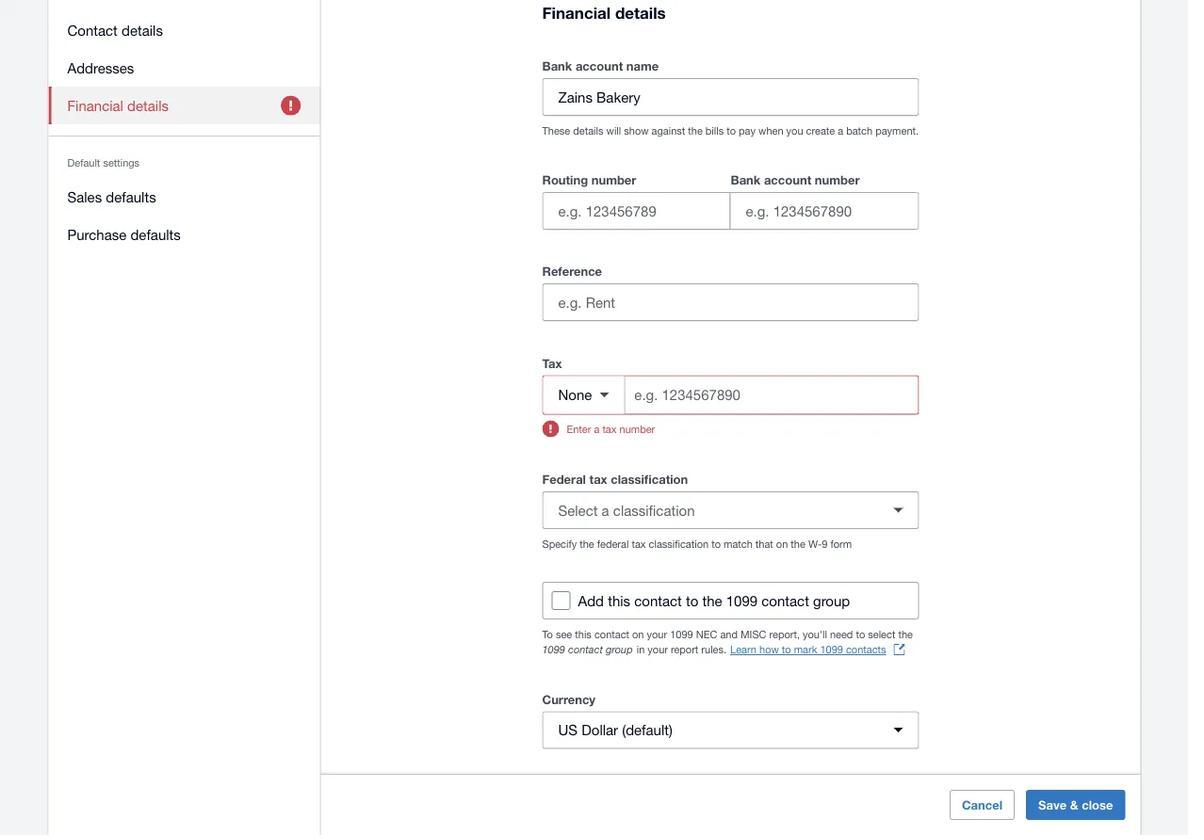 Task type: locate. For each thing, give the bounding box(es) containing it.
0 horizontal spatial this
[[575, 630, 592, 642]]

1 horizontal spatial on
[[776, 539, 788, 551]]

1099
[[726, 593, 758, 610], [670, 630, 693, 642], [542, 645, 565, 657], [820, 645, 843, 657]]

details
[[615, 4, 666, 23], [122, 22, 163, 38], [127, 97, 169, 114], [573, 125, 604, 138]]

1 horizontal spatial this
[[608, 593, 631, 610]]

pay
[[739, 125, 756, 138]]

0 vertical spatial group
[[813, 593, 850, 610]]

contact
[[634, 593, 682, 610], [762, 593, 809, 610], [595, 630, 629, 642], [568, 645, 603, 657]]

0 vertical spatial classification
[[611, 473, 688, 488]]

account left name
[[576, 60, 623, 74]]

0 vertical spatial defaults
[[106, 188, 156, 205]]

you'll
[[803, 630, 827, 642]]

1 vertical spatial this
[[575, 630, 592, 642]]

name
[[627, 60, 659, 74]]

to up contacts
[[856, 630, 865, 642]]

group left in
[[606, 645, 633, 657]]

1 vertical spatial account
[[764, 174, 812, 188]]

1 horizontal spatial financial details
[[542, 4, 666, 23]]

(default)
[[622, 723, 673, 739]]

menu
[[49, 0, 321, 265]]

a
[[838, 125, 844, 138], [594, 424, 600, 436], [602, 503, 609, 519]]

to up nec
[[686, 593, 699, 610]]

classification for federal tax classification
[[611, 473, 688, 488]]

1 horizontal spatial group
[[813, 593, 850, 610]]

the
[[688, 125, 703, 138], [580, 539, 594, 551], [791, 539, 806, 551], [703, 593, 722, 610], [898, 630, 913, 642]]

number
[[592, 174, 636, 188], [815, 174, 860, 188], [620, 424, 655, 436]]

group
[[813, 593, 850, 610], [606, 645, 633, 657]]

1 horizontal spatial a
[[602, 503, 609, 519]]

none
[[558, 387, 592, 404]]

defaults for purchase defaults
[[130, 226, 181, 243]]

enter a tax number
[[567, 424, 655, 436]]

see
[[556, 630, 572, 642]]

to
[[727, 125, 736, 138], [712, 539, 721, 551], [686, 593, 699, 610], [856, 630, 865, 642], [782, 645, 791, 657]]

defaults
[[106, 188, 156, 205], [130, 226, 181, 243]]

will
[[606, 125, 621, 138]]

save & close button
[[1026, 791, 1126, 821]]

the left w-
[[791, 539, 806, 551]]

a right the select
[[602, 503, 609, 519]]

0 horizontal spatial financial details
[[67, 97, 169, 114]]

1 vertical spatial on
[[632, 630, 644, 642]]

account up bank account number field
[[764, 174, 812, 188]]

Bank account name field
[[543, 80, 918, 116]]

payment.
[[876, 125, 919, 138]]

select
[[868, 630, 896, 642]]

rules.
[[701, 645, 727, 657]]

1099 up the report
[[670, 630, 693, 642]]

on up in
[[632, 630, 644, 642]]

classification
[[611, 473, 688, 488], [613, 503, 695, 519], [649, 539, 709, 551]]

1 vertical spatial your
[[648, 645, 668, 657]]

match
[[724, 539, 753, 551]]

on
[[776, 539, 788, 551], [632, 630, 644, 642]]

classification inside select a classification popup button
[[613, 503, 695, 519]]

details up name
[[615, 4, 666, 23]]

0 vertical spatial on
[[776, 539, 788, 551]]

this right add
[[608, 593, 631, 610]]

this inside to see this contact on your 1099 nec and misc report, you'll need to select the 1099 contact group in your report rules. learn how to mark 1099 contacts
[[575, 630, 592, 642]]

on right that
[[776, 539, 788, 551]]

w-
[[808, 539, 822, 551]]

group up the need at the right of the page
[[813, 593, 850, 610]]

contact
[[67, 22, 118, 38]]

your
[[647, 630, 667, 642], [648, 645, 668, 657]]

the inside to see this contact on your 1099 nec and misc report, you'll need to select the 1099 contact group in your report rules. learn how to mark 1099 contacts
[[898, 630, 913, 642]]

bank
[[542, 60, 572, 74], [731, 174, 761, 188]]

financial details link
[[49, 87, 321, 124]]

bank down pay
[[731, 174, 761, 188]]

financial up bank account name
[[542, 4, 611, 23]]

financial details up bank account name
[[542, 4, 666, 23]]

you
[[786, 125, 803, 138]]

sales defaults
[[67, 188, 156, 205]]

purchase defaults link
[[49, 216, 321, 253]]

addresses link
[[49, 49, 321, 87]]

0 horizontal spatial on
[[632, 630, 644, 642]]

classification left 'match'
[[649, 539, 709, 551]]

1 horizontal spatial financial
[[542, 4, 611, 23]]

number up the routing number field
[[592, 174, 636, 188]]

1 vertical spatial financial
[[67, 97, 123, 114]]

sales defaults link
[[49, 178, 321, 216]]

contact up in
[[634, 593, 682, 610]]

the left bills
[[688, 125, 703, 138]]

your right in
[[648, 645, 668, 657]]

details left the will
[[573, 125, 604, 138]]

0 vertical spatial financial details
[[542, 4, 666, 23]]

this
[[608, 593, 631, 610], [575, 630, 592, 642]]

sales
[[67, 188, 102, 205]]

0 horizontal spatial account
[[576, 60, 623, 74]]

the right select
[[898, 630, 913, 642]]

defaults for sales defaults
[[106, 188, 156, 205]]

0 vertical spatial account
[[576, 60, 623, 74]]

defaults down "settings"
[[106, 188, 156, 205]]

a inside popup button
[[602, 503, 609, 519]]

0 vertical spatial your
[[647, 630, 667, 642]]

bank account number
[[731, 174, 860, 188]]

cancel button
[[950, 791, 1015, 821]]

Bank account number field
[[731, 194, 918, 230]]

that
[[756, 539, 773, 551]]

in
[[637, 645, 645, 657]]

tax
[[603, 424, 617, 436], [589, 473, 607, 488], [632, 539, 646, 551]]

a right enter
[[594, 424, 600, 436]]

bank account name
[[542, 60, 659, 74]]

bank for bank account name
[[542, 60, 572, 74]]

1 horizontal spatial account
[[764, 174, 812, 188]]

a left batch
[[838, 125, 844, 138]]

financial details
[[542, 4, 666, 23], [67, 97, 169, 114]]

specify the federal tax classification to match that on the w-9 form
[[542, 539, 852, 551]]

tax right enter
[[603, 424, 617, 436]]

1 vertical spatial bank
[[731, 174, 761, 188]]

your left nec
[[647, 630, 667, 642]]

financial inside menu
[[67, 97, 123, 114]]

reference
[[542, 265, 602, 280]]

nec
[[696, 630, 717, 642]]

0 horizontal spatial bank
[[542, 60, 572, 74]]

bank for bank account number
[[731, 174, 761, 188]]

menu containing contact details
[[49, 0, 321, 265]]

federal tax classification
[[542, 473, 688, 488]]

0 vertical spatial bank
[[542, 60, 572, 74]]

details down "addresses" link
[[127, 97, 169, 114]]

group
[[542, 169, 919, 231]]

financial down addresses
[[67, 97, 123, 114]]

1 vertical spatial financial details
[[67, 97, 169, 114]]

classification down federal tax classification
[[613, 503, 695, 519]]

misc
[[741, 630, 767, 642]]

account inside group
[[764, 174, 812, 188]]

contact details link
[[49, 11, 321, 49]]

2 vertical spatial tax
[[632, 539, 646, 551]]

these
[[542, 125, 570, 138]]

0 horizontal spatial group
[[606, 645, 633, 657]]

purchase defaults
[[67, 226, 181, 243]]

bank inside group
[[731, 174, 761, 188]]

create
[[806, 125, 835, 138]]

1099 down the need at the right of the page
[[820, 645, 843, 657]]

0 horizontal spatial a
[[594, 424, 600, 436]]

defaults down sales defaults link
[[130, 226, 181, 243]]

the up nec
[[703, 593, 722, 610]]

1 vertical spatial defaults
[[130, 226, 181, 243]]

financial details down addresses
[[67, 97, 169, 114]]

tax right federal
[[632, 539, 646, 551]]

report
[[671, 645, 699, 657]]

contacts
[[846, 645, 886, 657]]

financial
[[542, 4, 611, 23], [67, 97, 123, 114]]

1 vertical spatial group
[[606, 645, 633, 657]]

account
[[576, 60, 623, 74], [764, 174, 812, 188]]

tax right federal on the bottom left of the page
[[589, 473, 607, 488]]

0 vertical spatial financial
[[542, 4, 611, 23]]

learn how to mark 1099 contacts link
[[730, 643, 905, 658]]

1 horizontal spatial bank
[[731, 174, 761, 188]]

to
[[542, 630, 553, 642]]

enter
[[567, 424, 591, 436]]

2 horizontal spatial a
[[838, 125, 844, 138]]

0 vertical spatial tax
[[603, 424, 617, 436]]

federal
[[597, 539, 629, 551]]

bank up these
[[542, 60, 572, 74]]

save & close
[[1039, 798, 1113, 813]]

this right see
[[575, 630, 592, 642]]

1 vertical spatial a
[[594, 424, 600, 436]]

tax
[[542, 357, 562, 371]]

classification up select a classification
[[611, 473, 688, 488]]

0 horizontal spatial financial
[[67, 97, 123, 114]]

2 vertical spatial a
[[602, 503, 609, 519]]

1 vertical spatial classification
[[613, 503, 695, 519]]



Task type: vqa. For each thing, say whether or not it's contained in the screenshot.
first svg image from the left
no



Task type: describe. For each thing, give the bounding box(es) containing it.
us dollar (default)
[[558, 723, 673, 739]]

to down report,
[[782, 645, 791, 657]]

reference group
[[542, 261, 919, 322]]

close
[[1082, 798, 1113, 813]]

routing number
[[542, 174, 636, 188]]

form
[[831, 539, 852, 551]]

Reference field
[[543, 285, 918, 321]]

report,
[[769, 630, 800, 642]]

contact up report,
[[762, 593, 809, 610]]

add this contact to the 1099 contact group
[[578, 593, 850, 610]]

against
[[652, 125, 685, 138]]

currency
[[542, 693, 596, 708]]

default settings
[[67, 157, 140, 169]]

learn
[[730, 645, 757, 657]]

a for select a classification
[[602, 503, 609, 519]]

to left pay
[[727, 125, 736, 138]]

these details will show against the bills to pay when you create a batch payment.
[[542, 125, 919, 138]]

number up federal tax classification
[[620, 424, 655, 436]]

select a classification
[[558, 503, 695, 519]]

contact down add
[[595, 630, 629, 642]]

financial details inside menu
[[67, 97, 169, 114]]

number up bank account number field
[[815, 174, 860, 188]]

routing
[[542, 174, 588, 188]]

account for name
[[576, 60, 623, 74]]

contact down see
[[568, 645, 603, 657]]

to see this contact on your 1099 nec and misc report, you'll need to select the 1099 contact group in your report rules. learn how to mark 1099 contacts
[[542, 630, 913, 657]]

a for enter a tax number
[[594, 424, 600, 436]]

the left federal
[[580, 539, 594, 551]]

account for number
[[764, 174, 812, 188]]

0 vertical spatial a
[[838, 125, 844, 138]]

contact details
[[67, 22, 163, 38]]

need
[[830, 630, 853, 642]]

select
[[558, 503, 598, 519]]

0 vertical spatial this
[[608, 593, 631, 610]]

how
[[760, 645, 779, 657]]

us
[[558, 723, 578, 739]]

save
[[1039, 798, 1067, 813]]

details right contact at left
[[122, 22, 163, 38]]

2 vertical spatial classification
[[649, 539, 709, 551]]

cancel
[[962, 798, 1003, 813]]

&
[[1070, 798, 1079, 813]]

purchase
[[67, 226, 127, 243]]

1099 up misc
[[726, 593, 758, 610]]

bills
[[706, 125, 724, 138]]

when
[[759, 125, 784, 138]]

1099 down to on the bottom of the page
[[542, 645, 565, 657]]

and
[[720, 630, 738, 642]]

classification for select a classification
[[613, 503, 695, 519]]

none button
[[543, 377, 625, 415]]

Tax text field
[[633, 378, 918, 414]]

addresses
[[67, 59, 134, 76]]

group inside to see this contact on your 1099 nec and misc report, you'll need to select the 1099 contact group in your report rules. learn how to mark 1099 contacts
[[606, 645, 633, 657]]

show
[[624, 125, 649, 138]]

to left 'match'
[[712, 539, 721, 551]]

batch
[[846, 125, 873, 138]]

group containing routing number
[[542, 169, 919, 231]]

1 vertical spatial tax
[[589, 473, 607, 488]]

dollar
[[582, 723, 618, 739]]

default
[[67, 157, 100, 169]]

on inside to see this contact on your 1099 nec and misc report, you'll need to select the 1099 contact group in your report rules. learn how to mark 1099 contacts
[[632, 630, 644, 642]]

specify
[[542, 539, 577, 551]]

select a classification button
[[542, 493, 919, 530]]

mark
[[794, 645, 817, 657]]

settings
[[103, 157, 140, 169]]

federal
[[542, 473, 586, 488]]

Routing number field
[[543, 194, 730, 230]]

9
[[822, 539, 828, 551]]

add
[[578, 593, 604, 610]]



